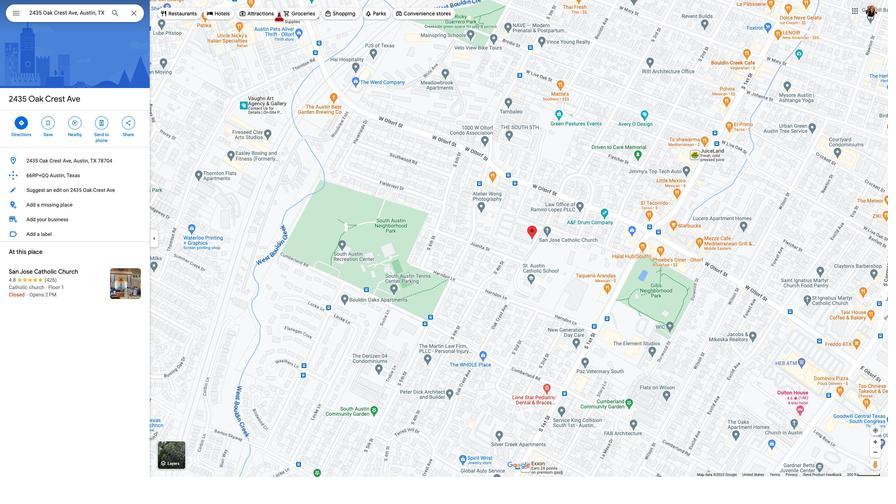 Task type: vqa. For each thing, say whether or not it's contained in the screenshot.
round for 595
no



Task type: describe. For each thing, give the bounding box(es) containing it.
convenience stores button
[[393, 5, 456, 22]]

2435 oak crest ave, austin, tx 78704 button
[[0, 154, 150, 168]]

66rp+qq austin, texas button
[[0, 168, 150, 183]]

edit
[[53, 187, 62, 193]]

feedback
[[827, 473, 842, 477]]

200 ft button
[[848, 473, 881, 477]]

restaurants button
[[158, 5, 202, 22]]

add a missing place button
[[0, 198, 150, 212]]

jose
[[20, 268, 33, 276]]

google
[[726, 473, 738, 477]]

google account: cara nguyen  
(cara.nguyen@adept.ai) image
[[866, 5, 878, 17]]

oak inside button
[[83, 187, 92, 193]]

terms button
[[770, 473, 781, 477]]

2435 oak crest ave main content
[[0, 0, 150, 477]]

actions for 2435 oak crest ave region
[[0, 111, 150, 147]]

1 vertical spatial place
[[28, 249, 43, 256]]

floor
[[48, 285, 60, 291]]

suggest an edit on 2435 oak crest ave
[[26, 187, 115, 193]]

layers
[[168, 462, 180, 467]]

this
[[16, 249, 26, 256]]

add a label button
[[0, 227, 150, 242]]

at
[[9, 249, 15, 256]]

map data ©2023 google
[[698, 473, 738, 477]]

add for add your business
[[26, 217, 36, 223]]

show your location image
[[873, 428, 880, 434]]

add a label
[[26, 231, 52, 237]]

groceries button
[[281, 5, 320, 22]]

ave inside suggest an edit on 2435 oak crest ave button
[[107, 187, 115, 193]]

catholic inside catholic church · floor 1 closed ⋅ opens 2 pm
[[9, 285, 28, 291]]

missing
[[41, 202, 59, 208]]

map
[[698, 473, 705, 477]]

convenience stores
[[404, 10, 451, 17]]


[[45, 119, 51, 127]]

zoom in image
[[873, 440, 879, 445]]

phone
[[96, 138, 108, 143]]

none field inside 2435 oak crest ave, austin, tx 78704 field
[[29, 8, 105, 17]]

attractions button
[[237, 5, 278, 22]]

ave,
[[63, 158, 72, 164]]

restaurants
[[169, 10, 197, 17]]

add for add a label
[[26, 231, 36, 237]]

2435 oak crest ave
[[9, 94, 80, 104]]

church
[[58, 268, 78, 276]]

crest inside button
[[93, 187, 105, 193]]

add for add a missing place
[[26, 202, 36, 208]]

opens
[[29, 292, 44, 298]]

200
[[848, 473, 854, 477]]

business
[[48, 217, 69, 223]]

groceries
[[292, 10, 315, 17]]

directions
[[12, 132, 31, 137]]

a for missing
[[37, 202, 40, 208]]


[[18, 119, 25, 127]]

2435 inside button
[[70, 187, 82, 193]]

(426)
[[45, 277, 57, 283]]

 search field
[[6, 4, 144, 24]]

church
[[29, 285, 44, 291]]

suggest
[[26, 187, 45, 193]]

hotels button
[[204, 5, 234, 22]]

2435 oak crest ave, austin, tx 78704
[[26, 158, 112, 164]]

united
[[743, 473, 754, 477]]

an
[[46, 187, 52, 193]]

save
[[43, 132, 53, 137]]

data
[[706, 473, 713, 477]]

share
[[123, 132, 134, 137]]

on
[[63, 187, 69, 193]]

send product feedback button
[[804, 473, 842, 477]]

at this place
[[9, 249, 43, 256]]

closed
[[9, 292, 25, 298]]

send to phone
[[94, 132, 109, 143]]

66rp+qq
[[26, 173, 49, 178]]

 button
[[6, 4, 26, 24]]

send for send to phone
[[94, 132, 104, 137]]

google maps element
[[0, 0, 889, 477]]

2435 for 2435 oak crest ave
[[9, 94, 27, 104]]

2435 Oak Crest Ave, Austin, TX 78704 field
[[6, 4, 144, 22]]

⋅
[[26, 292, 28, 298]]



Task type: locate. For each thing, give the bounding box(es) containing it.
add down "suggest" on the left top of the page
[[26, 202, 36, 208]]

ft
[[855, 473, 857, 477]]

tx
[[90, 158, 97, 164]]

privacy
[[786, 473, 798, 477]]

convenience
[[404, 10, 435, 17]]

ave
[[67, 94, 80, 104], [107, 187, 115, 193]]

footer
[[698, 473, 848, 477]]

catholic church · floor 1 closed ⋅ opens 2 pm
[[9, 285, 64, 298]]

label
[[41, 231, 52, 237]]

0 horizontal spatial catholic
[[9, 285, 28, 291]]

shopping button
[[322, 5, 360, 22]]

2 vertical spatial add
[[26, 231, 36, 237]]

footer inside google maps element
[[698, 473, 848, 477]]

66rp+qq austin, texas
[[26, 173, 80, 178]]

place down on
[[60, 202, 73, 208]]

stores
[[437, 10, 451, 17]]

a inside 'button'
[[37, 202, 40, 208]]

send inside button
[[804, 473, 812, 477]]

0 vertical spatial 2435
[[9, 94, 27, 104]]

1 vertical spatial a
[[37, 231, 40, 237]]

1 horizontal spatial send
[[804, 473, 812, 477]]

united states
[[743, 473, 765, 477]]

2 add from the top
[[26, 217, 36, 223]]

parks
[[373, 10, 386, 17]]

2435 inside "button"
[[26, 158, 38, 164]]

0 vertical spatial a
[[37, 202, 40, 208]]

to
[[105, 132, 109, 137]]

crest
[[45, 94, 65, 104], [49, 158, 62, 164], [93, 187, 105, 193]]

4.8
[[9, 277, 16, 283]]

ave up 
[[67, 94, 80, 104]]

0 vertical spatial oak
[[28, 94, 43, 104]]

send up phone
[[94, 132, 104, 137]]

collapse side panel image
[[150, 235, 158, 243]]

crest up 
[[45, 94, 65, 104]]

add a missing place
[[26, 202, 73, 208]]

1 vertical spatial ave
[[107, 187, 115, 193]]

0 vertical spatial catholic
[[34, 268, 57, 276]]

0 vertical spatial crest
[[45, 94, 65, 104]]

2435 up 
[[9, 94, 27, 104]]

privacy button
[[786, 473, 798, 477]]


[[72, 119, 78, 127]]

nearby
[[68, 132, 82, 137]]

1 horizontal spatial ave
[[107, 187, 115, 193]]

send for send product feedback
[[804, 473, 812, 477]]

add your business
[[26, 217, 69, 223]]

send inside send to phone
[[94, 132, 104, 137]]

2 vertical spatial oak
[[83, 187, 92, 193]]


[[125, 119, 132, 127]]

1 horizontal spatial austin,
[[74, 158, 89, 164]]

2 a from the top
[[37, 231, 40, 237]]

zoom out image
[[873, 450, 879, 455]]

oak for 2435 oak crest ave, austin, tx 78704
[[39, 158, 48, 164]]

1 vertical spatial add
[[26, 217, 36, 223]]

send left product
[[804, 473, 812, 477]]

place
[[60, 202, 73, 208], [28, 249, 43, 256]]

1 vertical spatial crest
[[49, 158, 62, 164]]

states
[[755, 473, 765, 477]]

send
[[94, 132, 104, 137], [804, 473, 812, 477]]

a left missing
[[37, 202, 40, 208]]


[[12, 8, 21, 18]]

united states button
[[743, 473, 765, 477]]

0 horizontal spatial place
[[28, 249, 43, 256]]

1 horizontal spatial catholic
[[34, 268, 57, 276]]

terms
[[770, 473, 781, 477]]

san jose catholic church
[[9, 268, 78, 276]]

austin, up edit at the top
[[50, 173, 65, 178]]

catholic up (426)
[[34, 268, 57, 276]]

1 vertical spatial austin,
[[50, 173, 65, 178]]

add
[[26, 202, 36, 208], [26, 217, 36, 223], [26, 231, 36, 237]]

hotels
[[215, 10, 230, 17]]

austin, inside button
[[50, 173, 65, 178]]

0 horizontal spatial austin,
[[50, 173, 65, 178]]

send product feedback
[[804, 473, 842, 477]]

4.8 stars 426 reviews image
[[9, 277, 57, 284]]

add inside 'button'
[[26, 202, 36, 208]]

1 vertical spatial 2435
[[26, 158, 38, 164]]

ave down 78704
[[107, 187, 115, 193]]

200 ft
[[848, 473, 857, 477]]

parks button
[[362, 5, 391, 22]]

0 vertical spatial place
[[60, 202, 73, 208]]

2435 right on
[[70, 187, 82, 193]]

78704
[[98, 158, 112, 164]]

1 vertical spatial catholic
[[9, 285, 28, 291]]

oak for 2435 oak crest ave
[[28, 94, 43, 104]]

add inside button
[[26, 231, 36, 237]]

1 vertical spatial oak
[[39, 158, 48, 164]]

catholic
[[34, 268, 57, 276], [9, 285, 28, 291]]

crest for ave,
[[49, 158, 62, 164]]

attractions
[[248, 10, 274, 17]]

add your business link
[[0, 212, 150, 227]]

austin,
[[74, 158, 89, 164], [50, 173, 65, 178]]

crest inside "button"
[[49, 158, 62, 164]]

2435
[[9, 94, 27, 104], [26, 158, 38, 164], [70, 187, 82, 193]]

place inside 'button'
[[60, 202, 73, 208]]

crest left the ave,
[[49, 158, 62, 164]]

catholic up closed
[[9, 285, 28, 291]]

suggest an edit on 2435 oak crest ave button
[[0, 183, 150, 198]]

shopping
[[333, 10, 356, 17]]

a
[[37, 202, 40, 208], [37, 231, 40, 237]]

place right this
[[28, 249, 43, 256]]

footer containing map data ©2023 google
[[698, 473, 848, 477]]

texas
[[67, 173, 80, 178]]

0 vertical spatial send
[[94, 132, 104, 137]]

a for label
[[37, 231, 40, 237]]

2 vertical spatial 2435
[[70, 187, 82, 193]]

2 pm
[[45, 292, 57, 298]]

·
[[46, 285, 47, 291]]

1 a from the top
[[37, 202, 40, 208]]

austin, inside "button"
[[74, 158, 89, 164]]

oak inside "button"
[[39, 158, 48, 164]]

3 add from the top
[[26, 231, 36, 237]]

crest for ave
[[45, 94, 65, 104]]

a inside button
[[37, 231, 40, 237]]

0 vertical spatial austin,
[[74, 158, 89, 164]]

0 vertical spatial add
[[26, 202, 36, 208]]

add left label in the left of the page
[[26, 231, 36, 237]]

0 horizontal spatial send
[[94, 132, 104, 137]]

2435 up 66rp+qq
[[26, 158, 38, 164]]

add left your at the top of page
[[26, 217, 36, 223]]

1
[[61, 285, 64, 291]]

©2023
[[714, 473, 725, 477]]

crest down 66rp+qq austin, texas button
[[93, 187, 105, 193]]

0 horizontal spatial ave
[[67, 94, 80, 104]]

show street view coverage image
[[871, 459, 881, 470]]

1 vertical spatial send
[[804, 473, 812, 477]]

austin, left tx
[[74, 158, 89, 164]]

None field
[[29, 8, 105, 17]]

your
[[37, 217, 47, 223]]

2 vertical spatial crest
[[93, 187, 105, 193]]

2435 for 2435 oak crest ave, austin, tx 78704
[[26, 158, 38, 164]]

oak
[[28, 94, 43, 104], [39, 158, 48, 164], [83, 187, 92, 193]]

a left label in the left of the page
[[37, 231, 40, 237]]

product
[[813, 473, 826, 477]]

1 horizontal spatial place
[[60, 202, 73, 208]]

0 vertical spatial ave
[[67, 94, 80, 104]]


[[98, 119, 105, 127]]

san
[[9, 268, 19, 276]]

1 add from the top
[[26, 202, 36, 208]]



